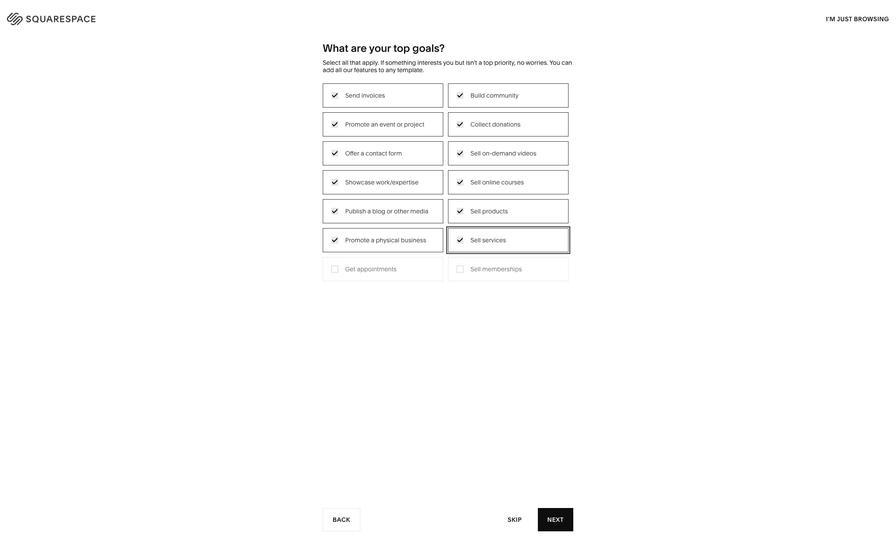 Task type: describe. For each thing, give the bounding box(es) containing it.
send
[[345, 91, 360, 99]]

media
[[411, 207, 429, 215]]

blog
[[372, 207, 385, 215]]

next
[[548, 516, 564, 524]]

& right 'estate'
[[382, 185, 386, 193]]

your
[[369, 42, 391, 54]]

promote for promote an event or project
[[345, 120, 370, 128]]

goals?
[[413, 42, 445, 54]]

offer
[[345, 149, 359, 157]]

community
[[487, 91, 519, 99]]

next button
[[538, 508, 574, 532]]

1 vertical spatial top
[[484, 59, 493, 67]]

other
[[394, 207, 409, 215]]

contact
[[366, 149, 387, 157]]

real
[[349, 185, 361, 193]]

an
[[371, 120, 378, 128]]

nature & animals
[[440, 133, 489, 141]]

restaurants link
[[349, 133, 391, 141]]

showcase work/expertise
[[345, 178, 419, 186]]

i'm just browsing
[[826, 15, 890, 23]]

media
[[349, 146, 367, 154]]

properties
[[387, 185, 416, 193]]

apply.
[[362, 59, 379, 67]]

something
[[386, 59, 416, 67]]

select
[[323, 59, 341, 67]]

community & non-profits link
[[258, 159, 338, 167]]

interests
[[418, 59, 442, 67]]

squarespace logo link
[[17, 10, 190, 24]]

are
[[351, 42, 367, 54]]

events
[[349, 159, 368, 167]]

non-
[[298, 159, 312, 167]]

0 vertical spatial top
[[393, 42, 410, 54]]

collect donations
[[471, 120, 521, 128]]

promote a physical business
[[345, 236, 426, 244]]

a for offer a contact form
[[361, 149, 364, 157]]

travel link
[[349, 120, 374, 128]]

no
[[517, 59, 525, 67]]

get appointments
[[345, 265, 397, 273]]

invoices
[[362, 91, 385, 99]]

what are your top goals? select all that apply. if something interests you but isn't a top priority, no worries. you can add all our features to any template.
[[323, 42, 572, 74]]

worries.
[[526, 59, 548, 67]]

profits
[[312, 159, 330, 167]]

back
[[333, 516, 350, 524]]

that
[[350, 59, 361, 67]]

sell memberships
[[471, 265, 522, 273]]

on-
[[482, 149, 492, 157]]

media & podcasts
[[349, 146, 400, 154]]

business
[[401, 236, 426, 244]]

videos
[[518, 149, 537, 157]]

event
[[380, 120, 395, 128]]

add
[[323, 66, 334, 74]]

project
[[404, 120, 424, 128]]

build community
[[471, 91, 519, 99]]

donations
[[492, 120, 521, 128]]

just
[[837, 15, 853, 23]]

sell for sell on-demand videos
[[471, 149, 481, 157]]

i'm
[[826, 15, 836, 23]]

publish
[[345, 207, 366, 215]]

skip
[[508, 516, 522, 524]]

estate
[[363, 185, 380, 193]]

or for event
[[397, 120, 403, 128]]

you
[[443, 59, 454, 67]]

promote an event or project
[[345, 120, 424, 128]]

sell online courses
[[471, 178, 524, 186]]

back button
[[323, 508, 360, 532]]



Task type: vqa. For each thing, say whether or not it's contained in the screenshot.
A corresponding to Offer a contact form
yes



Task type: locate. For each thing, give the bounding box(es) containing it.
what
[[323, 42, 349, 54]]

send invoices
[[345, 91, 385, 99]]

animals
[[466, 133, 489, 141]]

1 promote from the top
[[345, 120, 370, 128]]

features
[[354, 66, 377, 74]]

& for podcasts
[[368, 146, 372, 154]]

top
[[393, 42, 410, 54], [484, 59, 493, 67]]

3 sell from the top
[[471, 207, 481, 215]]

demand
[[492, 149, 516, 157]]

sell for sell memberships
[[471, 265, 481, 273]]

& right "nature"
[[461, 133, 465, 141]]

if
[[381, 59, 384, 67]]

our
[[343, 66, 353, 74]]

isn't
[[466, 59, 477, 67]]

all
[[342, 59, 349, 67], [336, 66, 342, 74]]

physical
[[376, 236, 400, 244]]

collect
[[471, 120, 491, 128]]

sell for sell online courses
[[471, 178, 481, 186]]

a left "physical" at the top left of the page
[[371, 236, 375, 244]]

& for animals
[[461, 133, 465, 141]]

products
[[482, 207, 508, 215]]

but
[[455, 59, 465, 67]]

or right blog
[[387, 207, 393, 215]]

travel
[[349, 120, 365, 128]]

&
[[459, 120, 463, 128], [461, 133, 465, 141], [368, 146, 372, 154], [292, 159, 296, 167], [382, 185, 386, 193]]

a for promote a physical business
[[371, 236, 375, 244]]

get
[[345, 265, 356, 273]]

sell for sell products
[[471, 207, 481, 215]]

& right home
[[459, 120, 463, 128]]

promote down publish on the left of the page
[[345, 236, 370, 244]]

priority,
[[495, 59, 516, 67]]

can
[[562, 59, 572, 67]]

restaurants
[[349, 133, 382, 141]]

sell left memberships
[[471, 265, 481, 273]]

community & non-profits
[[258, 159, 330, 167]]

& right the media
[[368, 146, 372, 154]]

offer a contact form
[[345, 149, 402, 157]]

0 vertical spatial promote
[[345, 120, 370, 128]]

media & podcasts link
[[349, 146, 408, 154]]

browsing
[[854, 15, 890, 23]]

home & decor link
[[440, 120, 490, 128]]

sell services
[[471, 236, 506, 244]]

appointments
[[357, 265, 397, 273]]

a right the "isn't"
[[479, 59, 482, 67]]

weddings
[[349, 172, 378, 180]]

publish a blog or other media
[[345, 207, 429, 215]]

i'm just browsing link
[[826, 7, 890, 31]]

2 sell from the top
[[471, 178, 481, 186]]

2 promote from the top
[[345, 236, 370, 244]]

online
[[482, 178, 500, 186]]

home
[[440, 120, 457, 128]]

4 sell from the top
[[471, 236, 481, 244]]

top up something
[[393, 42, 410, 54]]

services
[[482, 236, 506, 244]]

any
[[386, 66, 396, 74]]

& left non-
[[292, 159, 296, 167]]

to
[[379, 66, 384, 74]]

build
[[471, 91, 485, 99]]

1 vertical spatial or
[[387, 207, 393, 215]]

sell
[[471, 149, 481, 157], [471, 178, 481, 186], [471, 207, 481, 215], [471, 236, 481, 244], [471, 265, 481, 273]]

memberships
[[482, 265, 522, 273]]

a inside what are your top goals? select all that apply. if something interests you but isn't a top priority, no worries. you can add all our features to any template.
[[479, 59, 482, 67]]

0 horizontal spatial top
[[393, 42, 410, 54]]

a for publish a blog or other media
[[368, 207, 371, 215]]

all left our
[[336, 66, 342, 74]]

& for non-
[[292, 159, 296, 167]]

form
[[389, 149, 402, 157]]

bloom image
[[332, 296, 565, 543]]

0 horizontal spatial or
[[387, 207, 393, 215]]

home & decor
[[440, 120, 482, 128]]

fitness link
[[440, 146, 469, 154]]

showcase
[[345, 178, 375, 186]]

decor
[[464, 120, 482, 128]]

sell left products at top right
[[471, 207, 481, 215]]

or for blog
[[387, 207, 393, 215]]

fitness
[[440, 146, 460, 154]]

promote up restaurants
[[345, 120, 370, 128]]

1 horizontal spatial or
[[397, 120, 403, 128]]

skip button
[[498, 508, 532, 532]]

nature
[[440, 133, 459, 141]]

1 horizontal spatial top
[[484, 59, 493, 67]]

a left blog
[[368, 207, 371, 215]]

top right the "isn't"
[[484, 59, 493, 67]]

real estate & properties
[[349, 185, 416, 193]]

sell left the services
[[471, 236, 481, 244]]

promote for promote a physical business
[[345, 236, 370, 244]]

nature & animals link
[[440, 133, 498, 141]]

sell products
[[471, 207, 508, 215]]

& for decor
[[459, 120, 463, 128]]

real estate & properties link
[[349, 185, 425, 193]]

squarespace logo image
[[17, 10, 113, 24]]

1 sell from the top
[[471, 149, 481, 157]]

or
[[397, 120, 403, 128], [387, 207, 393, 215]]

community
[[258, 159, 291, 167]]

sell for sell services
[[471, 236, 481, 244]]

sell on-demand videos
[[471, 149, 537, 157]]

you
[[550, 59, 560, 67]]

sell left online
[[471, 178, 481, 186]]

courses
[[501, 178, 524, 186]]

events link
[[349, 159, 376, 167]]

sell left the on-
[[471, 149, 481, 157]]

all left the that
[[342, 59, 349, 67]]

1 vertical spatial promote
[[345, 236, 370, 244]]

work/expertise
[[376, 178, 419, 186]]

0 vertical spatial or
[[397, 120, 403, 128]]

a up events link
[[361, 149, 364, 157]]

5 sell from the top
[[471, 265, 481, 273]]

or right event
[[397, 120, 403, 128]]

template.
[[397, 66, 424, 74]]



